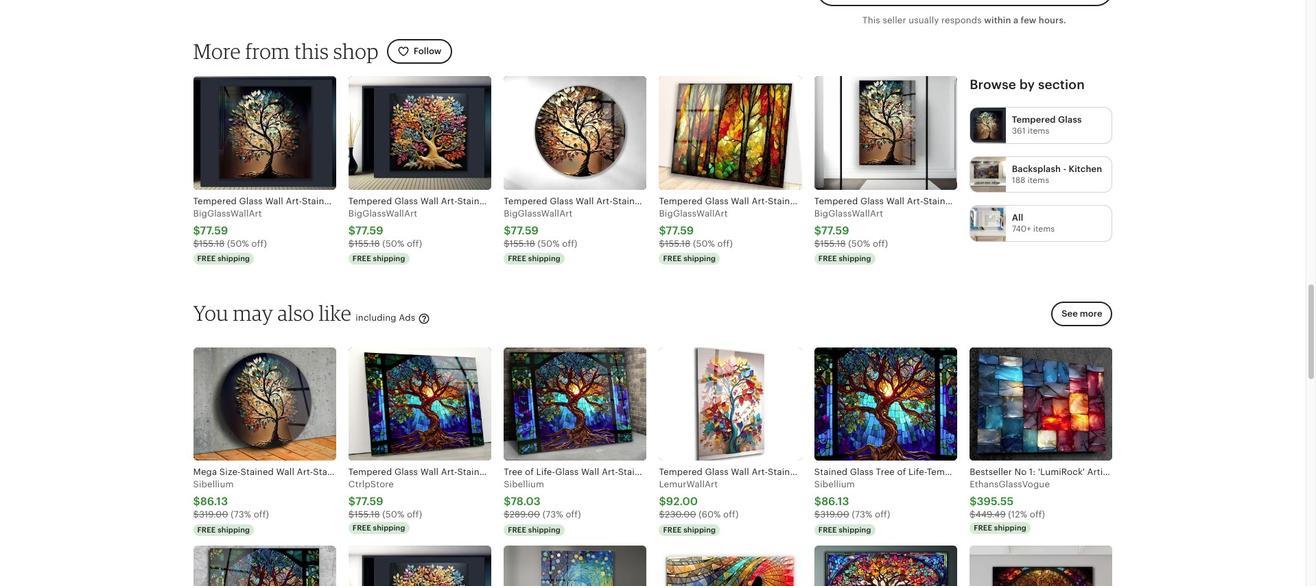 Task type: vqa. For each thing, say whether or not it's contained in the screenshot.


Task type: describe. For each thing, give the bounding box(es) containing it.
tree of life stained glass printing large wall art wall hangings office&home decor interior design decoration modern stylish wall art gift image
[[193, 547, 336, 587]]

740+
[[1012, 225, 1031, 234]]

230.00
[[665, 510, 696, 521]]

1 bigglasswallart from the left
[[193, 209, 262, 219]]

ctrlpstore
[[349, 480, 394, 490]]

(60%
[[699, 510, 721, 521]]

2 bigglasswallart from the left
[[349, 209, 417, 219]]

(73% for tree of life-glass wall art-stained glass art-large wall art-wall hangings-modern wall art gift-office wall art-office wall decoration image
[[543, 510, 563, 521]]

all 740+ items
[[1012, 213, 1055, 234]]

395.55
[[977, 497, 1014, 508]]

this
[[295, 39, 329, 64]]

319.00 for the mega size-stained wall art-stained window decor-tempered glass wall art-tree of life wall decor-large wall art-wall hangings-glass printing image
[[199, 510, 228, 521]]

more
[[193, 39, 241, 64]]

lemurwallart
[[659, 480, 718, 490]]

items inside backsplash - kitchen 188 items
[[1028, 176, 1050, 185]]

ads
[[399, 313, 415, 323]]

glass
[[1058, 115, 1082, 125]]

a
[[1014, 15, 1019, 25]]

361
[[1012, 126, 1026, 136]]

4 bigglasswallart from the left
[[659, 209, 728, 219]]

319.00 for the stained glass tree of life-tempered glass wall art-mega size-stained wall art-stained window decor-tree of life wall decor-large wall art image
[[820, 510, 850, 521]]

off) inside sibellium $ 78.03 $ 289.00 (73% off) free shipping
[[566, 510, 581, 521]]

hours.
[[1039, 15, 1067, 25]]

follow button
[[387, 39, 452, 64]]

sibellium $ 78.03 $ 289.00 (73% off) free shipping
[[504, 480, 581, 534]]

you may also like including ads
[[193, 301, 418, 326]]

ctrlpstore $ 77.59 $ 155.18 (50% off) free shipping
[[349, 480, 422, 532]]

seller
[[883, 15, 906, 25]]

off) inside lemurwallart $ 92.00 $ 230.00 (60% off) free shipping
[[724, 510, 739, 521]]

(73% for the mega size-stained wall art-stained window decor-tempered glass wall art-tree of life wall decor-large wall art-wall hangings-glass printing image
[[231, 510, 251, 521]]

92.00
[[666, 497, 698, 508]]

shipping inside sibellium $ 78.03 $ 289.00 (73% off) free shipping
[[528, 526, 561, 534]]

86.13 for the stained glass tree of life-tempered glass wall art-mega size-stained wall art-stained window decor-tree of life wall decor-large wall art image
[[822, 497, 849, 508]]

section
[[1039, 78, 1085, 92]]

like
[[319, 301, 352, 326]]

ethansglassvogue
[[970, 480, 1050, 490]]

may
[[233, 301, 273, 326]]

usually
[[909, 15, 939, 25]]

you
[[193, 301, 229, 326]]

shipping inside lemurwallart $ 92.00 $ 230.00 (60% off) free shipping
[[684, 526, 716, 534]]

off) inside ethansglassvogue $ 395.55 $ 449.49 (12% off) free shipping
[[1030, 510, 1045, 521]]

browse
[[970, 78, 1017, 92]]

see more button
[[1052, 302, 1113, 327]]

lemurwallart $ 92.00 $ 230.00 (60% off) free shipping
[[659, 480, 739, 534]]

4 bigglasswallart $ 77.59 $ 155.18 (50% off) free shipping from the left
[[659, 209, 733, 263]]

86.13 for the mega size-stained wall art-stained window decor-tempered glass wall art-tree of life wall decor-large wall art-wall hangings-glass printing image
[[200, 497, 228, 508]]

289.00
[[510, 510, 540, 521]]

mega size-stained wall art-stained window decor-tempered glass wall art-tree of life wall decor-large wall art-wall hangings-glass printing image
[[193, 348, 336, 461]]

shipping inside ethansglassvogue $ 395.55 $ 449.49 (12% off) free shipping
[[994, 524, 1027, 532]]

shipping inside ctrlpstore $ 77.59 $ 155.18 (50% off) free shipping
[[373, 524, 405, 532]]

77.59 inside ctrlpstore $ 77.59 $ 155.18 (50% off) free shipping
[[355, 497, 383, 508]]

glass wall art, mosaic style wall art, tempered glass wall art, wall hangings, large wall art, tree wall decor, starry sky tempered glass image
[[504, 547, 647, 587]]

few
[[1021, 15, 1037, 25]]



Task type: locate. For each thing, give the bounding box(es) containing it.
3 sibellium from the left
[[815, 480, 855, 490]]

by
[[1020, 78, 1035, 92]]

(73% right 289.00
[[543, 510, 563, 521]]

items inside all 740+ items
[[1033, 225, 1055, 234]]

sibellium $ 86.13 $ 319.00 (73% off) free shipping for the mega size-stained wall art-stained window decor-tempered glass wall art-tree of life wall decor-large wall art-wall hangings-glass printing image
[[193, 480, 269, 534]]

sibellium for the stained glass tree of life-tempered glass wall art-mega size-stained wall art-stained window decor-tree of life wall decor-large wall art image
[[815, 480, 855, 490]]

86.13
[[200, 497, 228, 508], [822, 497, 849, 508]]

see more listings in the tempered glass section image
[[971, 108, 1006, 143]]

free inside ctrlpstore $ 77.59 $ 155.18 (50% off) free shipping
[[353, 524, 371, 532]]

-
[[1064, 164, 1067, 174]]

more
[[1080, 309, 1103, 319]]

also
[[278, 301, 314, 326]]

sibellium $ 86.13 $ 319.00 (73% off) free shipping for the stained glass tree of life-tempered glass wall art-mega size-stained wall art-stained window decor-tree of life wall decor-large wall art image
[[815, 480, 891, 534]]

(73% up life of tree stained tempered glass | life of tree wall decor | glass printing  backsplash | acrylic stained glass window decor | glass gift image
[[852, 510, 873, 521]]

1 vertical spatial items
[[1028, 176, 1050, 185]]

3 (73% from the left
[[852, 510, 873, 521]]

(73% up tree of life stained glass printing large wall art wall hangings office&home decor interior design decoration modern stylish wall art gift image
[[231, 510, 251, 521]]

sibellium $ 86.13 $ 319.00 (73% off) free shipping
[[193, 480, 269, 534], [815, 480, 891, 534]]

items right 740+ at top right
[[1033, 225, 1055, 234]]

2 horizontal spatial sibellium
[[815, 480, 855, 490]]

1 (73% from the left
[[231, 510, 251, 521]]

shop
[[333, 39, 379, 64]]

sibellium inside sibellium $ 78.03 $ 289.00 (73% off) free shipping
[[504, 480, 544, 490]]

0 horizontal spatial 86.13
[[200, 497, 228, 508]]

free inside sibellium $ 78.03 $ 289.00 (73% off) free shipping
[[508, 526, 527, 534]]

bigglasswallart
[[193, 209, 262, 219], [349, 209, 417, 219], [504, 209, 573, 219], [659, 209, 728, 219], [815, 209, 883, 219]]

see more listings in the backsplash - kitchen section image
[[971, 157, 1006, 192]]

(12%
[[1009, 510, 1028, 521]]

1 86.13 from the left
[[200, 497, 228, 508]]

0 horizontal spatial sibellium
[[193, 480, 234, 490]]

0 horizontal spatial 319.00
[[199, 510, 228, 521]]

browse by section
[[970, 78, 1085, 92]]

tempered glass 361 items
[[1012, 115, 1082, 136]]

77.59
[[200, 225, 228, 237], [355, 225, 383, 237], [511, 225, 539, 237], [666, 225, 694, 237], [822, 225, 850, 237], [355, 497, 383, 508]]

see more listings in the all section image
[[971, 206, 1006, 241]]

2 horizontal spatial (73%
[[852, 510, 873, 521]]

backsplash - kitchen 188 items
[[1012, 164, 1103, 185]]

188
[[1012, 176, 1026, 185]]

319.00
[[199, 510, 228, 521], [820, 510, 850, 521]]

449.49
[[976, 510, 1006, 521]]

sibellium $ 86.13 $ 319.00 (73% off) free shipping up tree of life stained glass printing large wall art wall hangings office&home decor interior design decoration modern stylish wall art gift image
[[193, 480, 269, 534]]

shipping
[[218, 255, 250, 263], [373, 255, 405, 263], [528, 255, 561, 263], [684, 255, 716, 263], [839, 255, 871, 263], [373, 524, 405, 532], [994, 524, 1027, 532], [218, 526, 250, 534], [528, 526, 561, 534], [684, 526, 716, 534], [839, 526, 871, 534]]

1 horizontal spatial 86.13
[[822, 497, 849, 508]]

3 bigglasswallart from the left
[[504, 209, 573, 219]]

1 319.00 from the left
[[199, 510, 228, 521]]

2 (73% from the left
[[543, 510, 563, 521]]

1 sibellium from the left
[[193, 480, 234, 490]]

off) inside ctrlpstore $ 77.59 $ 155.18 (50% off) free shipping
[[407, 510, 422, 521]]

sibellium $ 86.13 $ 319.00 (73% off) free shipping up life of tree stained tempered glass | life of tree wall decor | glass printing  backsplash | acrylic stained glass window decor | glass gift image
[[815, 480, 891, 534]]

1 horizontal spatial 319.00
[[820, 510, 850, 521]]

free inside ethansglassvogue $ 395.55 $ 449.49 (12% off) free shipping
[[974, 524, 993, 532]]

$
[[193, 225, 200, 237], [349, 225, 355, 237], [504, 225, 511, 237], [659, 225, 666, 237], [815, 225, 822, 237], [193, 239, 199, 249], [349, 239, 354, 249], [504, 239, 510, 249], [659, 239, 665, 249], [815, 239, 820, 249], [193, 497, 200, 508], [349, 497, 355, 508], [504, 497, 511, 508], [659, 497, 666, 508], [815, 497, 822, 508], [970, 497, 977, 508], [193, 510, 199, 521], [349, 510, 354, 521], [504, 510, 510, 521], [659, 510, 665, 521], [815, 510, 820, 521], [970, 510, 976, 521]]

(73% inside sibellium $ 78.03 $ 289.00 (73% off) free shipping
[[543, 510, 563, 521]]

stained glass spiral-glass printing wall art-wall decor-home decor-glass printing-wall hangings-housewarming gift-wall panels-abstract art image
[[659, 547, 802, 587]]

see more link
[[1048, 302, 1113, 335]]

life of tree stained tempered glass | life of tree wall decor | glass printing  backsplash | acrylic stained glass window decor | glass gift image
[[815, 547, 958, 587]]

more from this shop
[[193, 39, 379, 64]]

2 319.00 from the left
[[820, 510, 850, 521]]

this seller usually responds within a few hours.
[[863, 15, 1067, 25]]

stained glass tree of life-tempered glass wall art-mega size-stained wall art-stained window decor-tree of life wall decor-large wall art image
[[815, 348, 958, 461]]

kitchen
[[1069, 164, 1103, 174]]

items inside 'tempered glass 361 items'
[[1028, 126, 1050, 136]]

sibellium for the mega size-stained wall art-stained window decor-tempered glass wall art-tree of life wall decor-large wall art-wall hangings-glass printing image
[[193, 480, 234, 490]]

(73%
[[231, 510, 251, 521], [543, 510, 563, 521], [852, 510, 873, 521]]

0 horizontal spatial (73%
[[231, 510, 251, 521]]

5 bigglasswallart from the left
[[815, 209, 883, 219]]

tempered glass wall art-stained wall art -life of tree wall decor-glass printing -large wall art-wall hangings-stained window decor image
[[193, 76, 336, 190], [349, 76, 492, 190], [504, 76, 647, 190], [659, 76, 802, 190], [815, 76, 958, 190], [349, 348, 492, 461], [659, 348, 802, 461], [349, 547, 492, 587], [970, 547, 1113, 587]]

2 bigglasswallart $ 77.59 $ 155.18 (50% off) free shipping from the left
[[349, 209, 422, 263]]

ethansglassvogue $ 395.55 $ 449.49 (12% off) free shipping
[[970, 480, 1050, 532]]

items down tempered
[[1028, 126, 1050, 136]]

this
[[863, 15, 881, 25]]

from
[[245, 39, 290, 64]]

2 86.13 from the left
[[822, 497, 849, 508]]

1 horizontal spatial sibellium
[[504, 480, 544, 490]]

sibellium
[[193, 480, 234, 490], [504, 480, 544, 490], [815, 480, 855, 490]]

1 sibellium $ 86.13 $ 319.00 (73% off) free shipping from the left
[[193, 480, 269, 534]]

backsplash
[[1012, 164, 1061, 174]]

(50%
[[227, 239, 249, 249], [382, 239, 405, 249], [538, 239, 560, 249], [693, 239, 715, 249], [849, 239, 871, 249], [382, 510, 405, 521]]

off)
[[252, 239, 267, 249], [407, 239, 422, 249], [562, 239, 578, 249], [718, 239, 733, 249], [873, 239, 888, 249], [254, 510, 269, 521], [407, 510, 422, 521], [566, 510, 581, 521], [724, 510, 739, 521], [875, 510, 891, 521], [1030, 510, 1045, 521]]

1 bigglasswallart $ 77.59 $ 155.18 (50% off) free shipping from the left
[[193, 209, 267, 263]]

155.18 inside ctrlpstore $ 77.59 $ 155.18 (50% off) free shipping
[[354, 510, 380, 521]]

items down backsplash
[[1028, 176, 1050, 185]]

(73% for the stained glass tree of life-tempered glass wall art-mega size-stained wall art-stained window decor-tree of life wall decor-large wall art image
[[852, 510, 873, 521]]

including
[[356, 313, 397, 323]]

free inside lemurwallart $ 92.00 $ 230.00 (60% off) free shipping
[[663, 526, 682, 534]]

78.03
[[511, 497, 541, 508]]

tree of life-glass wall art-stained glass art-large wall art-wall hangings-modern wall art gift-office wall art-office wall decoration image
[[504, 348, 647, 461]]

bigglasswallart $ 77.59 $ 155.18 (50% off) free shipping
[[193, 209, 267, 263], [349, 209, 422, 263], [504, 209, 578, 263], [659, 209, 733, 263], [815, 209, 888, 263]]

155.18
[[199, 239, 225, 249], [354, 239, 380, 249], [510, 239, 535, 249], [665, 239, 691, 249], [820, 239, 846, 249], [354, 510, 380, 521]]

2 sibellium $ 86.13 $ 319.00 (73% off) free shipping from the left
[[815, 480, 891, 534]]

responds
[[942, 15, 982, 25]]

free
[[197, 255, 216, 263], [353, 255, 371, 263], [508, 255, 527, 263], [663, 255, 682, 263], [819, 255, 837, 263], [353, 524, 371, 532], [974, 524, 993, 532], [197, 526, 216, 534], [508, 526, 527, 534], [663, 526, 682, 534], [819, 526, 837, 534]]

see
[[1062, 309, 1078, 319]]

1 horizontal spatial sibellium $ 86.13 $ 319.00 (73% off) free shipping
[[815, 480, 891, 534]]

5 bigglasswallart $ 77.59 $ 155.18 (50% off) free shipping from the left
[[815, 209, 888, 263]]

0 vertical spatial items
[[1028, 126, 1050, 136]]

sibellium for tree of life-glass wall art-stained glass art-large wall art-wall hangings-modern wall art gift-office wall art-office wall decoration image
[[504, 480, 544, 490]]

1 horizontal spatial (73%
[[543, 510, 563, 521]]

all
[[1012, 213, 1024, 223]]

tempered
[[1012, 115, 1056, 125]]

3 bigglasswallart $ 77.59 $ 155.18 (50% off) free shipping from the left
[[504, 209, 578, 263]]

2 sibellium from the left
[[504, 480, 544, 490]]

bestseller no 1: 'lumirock' artisan-crafted wall art in 10mm acrylic glass, featuring rich tapestry of jewel-toned marble blocks, premium image
[[970, 348, 1113, 461]]

0 horizontal spatial sibellium $ 86.13 $ 319.00 (73% off) free shipping
[[193, 480, 269, 534]]

see more
[[1062, 309, 1103, 319]]

within
[[985, 15, 1012, 25]]

(50% inside ctrlpstore $ 77.59 $ 155.18 (50% off) free shipping
[[382, 510, 405, 521]]

2 vertical spatial items
[[1033, 225, 1055, 234]]

items
[[1028, 126, 1050, 136], [1028, 176, 1050, 185], [1033, 225, 1055, 234]]

follow
[[414, 46, 442, 56]]



